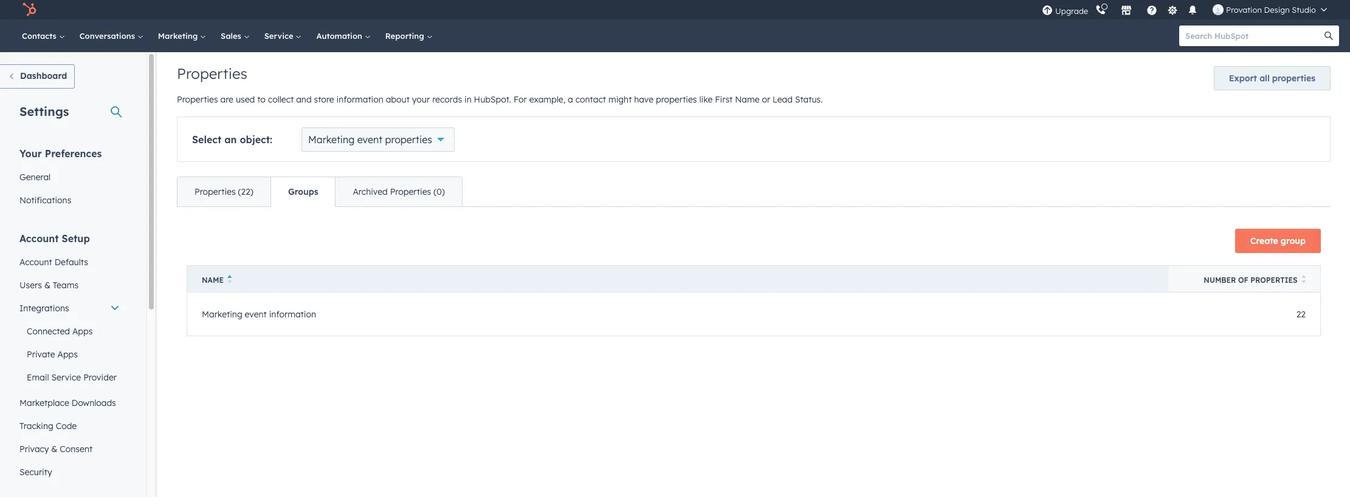 Task type: describe. For each thing, give the bounding box(es) containing it.
ascending sort. press to sort descending. image
[[227, 275, 232, 284]]

privacy
[[19, 444, 49, 455]]

contact
[[576, 94, 606, 105]]

all
[[1260, 73, 1270, 84]]

object:
[[240, 134, 272, 146]]

conversations link
[[72, 19, 151, 52]]

of
[[1238, 276, 1249, 285]]

email
[[27, 373, 49, 384]]

ascending sort. press to sort descending. element
[[227, 275, 232, 286]]

connected apps link
[[12, 320, 127, 344]]

hubspot link
[[15, 2, 46, 17]]

groups link
[[270, 178, 335, 207]]

dashboard
[[20, 71, 67, 81]]

upgrade image
[[1042, 5, 1053, 16]]

provider
[[83, 373, 117, 384]]

number of properties button
[[1169, 266, 1321, 293]]

export all properties
[[1229, 73, 1316, 84]]

account setup element
[[12, 232, 127, 485]]

properties left the like
[[656, 94, 697, 105]]

status.
[[795, 94, 823, 105]]

upgrade
[[1056, 6, 1088, 16]]

number
[[1204, 276, 1236, 285]]

help button
[[1142, 0, 1163, 19]]

studio
[[1292, 5, 1316, 15]]

archived properties (0)
[[353, 187, 445, 198]]

create group
[[1251, 236, 1306, 247]]

create group button
[[1235, 229, 1321, 254]]

private apps
[[27, 350, 78, 361]]

menu containing provation design studio
[[1041, 0, 1336, 19]]

integrations
[[19, 303, 69, 314]]

0 vertical spatial information
[[337, 94, 384, 105]]

marketplace
[[19, 398, 69, 409]]

provation design studio
[[1226, 5, 1316, 15]]

reporting
[[385, 31, 427, 41]]

account defaults link
[[12, 251, 127, 274]]

marketing for marketing event information
[[202, 309, 242, 320]]

first
[[715, 94, 733, 105]]

your preferences element
[[12, 147, 127, 212]]

general link
[[12, 166, 127, 189]]

& for users
[[44, 280, 50, 291]]

sales link
[[213, 19, 257, 52]]

properties for export all properties
[[1272, 73, 1316, 84]]

apps for connected apps
[[72, 326, 93, 337]]

provation design studio button
[[1206, 0, 1335, 19]]

a
[[568, 94, 573, 105]]

settings link
[[1165, 3, 1180, 16]]

hubspot.
[[474, 94, 511, 105]]

properties (22)
[[195, 187, 253, 198]]

settings
[[19, 104, 69, 119]]

are
[[220, 94, 233, 105]]

might
[[609, 94, 632, 105]]

calling icon button
[[1091, 2, 1111, 18]]

settings image
[[1167, 5, 1178, 16]]

about
[[386, 94, 410, 105]]

name inside button
[[202, 276, 224, 285]]

marketing for marketing event properties
[[308, 134, 355, 146]]

dashboard link
[[0, 64, 75, 89]]

marketplace downloads
[[19, 398, 116, 409]]

select
[[192, 134, 221, 146]]

event for information
[[245, 309, 267, 320]]

or
[[762, 94, 770, 105]]

integrations button
[[12, 297, 127, 320]]

event for properties
[[357, 134, 383, 146]]

used
[[236, 94, 255, 105]]

for
[[514, 94, 527, 105]]

service link
[[257, 19, 309, 52]]

and
[[296, 94, 312, 105]]

tracking
[[19, 421, 53, 432]]

store
[[314, 94, 334, 105]]

to
[[257, 94, 266, 105]]

properties for properties are used to collect and store information about your records in hubspot. for example, a contact might have properties like first name or lead status.
[[177, 94, 218, 105]]

reporting link
[[378, 19, 440, 52]]

press to sort. image
[[1301, 275, 1306, 284]]

james peterson image
[[1213, 4, 1224, 15]]

marketing link
[[151, 19, 213, 52]]

export all properties button
[[1214, 66, 1331, 91]]

preferences
[[45, 148, 102, 160]]

security link
[[12, 461, 127, 485]]



Task type: vqa. For each thing, say whether or not it's contained in the screenshot.
Unlock
no



Task type: locate. For each thing, give the bounding box(es) containing it.
& right privacy
[[51, 444, 57, 455]]

2 horizontal spatial marketing
[[308, 134, 355, 146]]

press to sort. element
[[1301, 275, 1306, 286]]

users & teams
[[19, 280, 78, 291]]

marketing down "ascending sort. press to sort descending." element
[[202, 309, 242, 320]]

1 horizontal spatial information
[[337, 94, 384, 105]]

properties inside popup button
[[385, 134, 432, 146]]

1 horizontal spatial marketing
[[202, 309, 242, 320]]

service right sales link
[[264, 31, 296, 41]]

22
[[1297, 309, 1306, 320]]

tab panel
[[177, 207, 1331, 356]]

1 vertical spatial marketing
[[308, 134, 355, 146]]

name button
[[187, 266, 1169, 293]]

sales
[[221, 31, 244, 41]]

1 vertical spatial event
[[245, 309, 267, 320]]

1 vertical spatial account
[[19, 257, 52, 268]]

have
[[634, 94, 654, 105]]

example,
[[529, 94, 566, 105]]

consent
[[60, 444, 93, 455]]

teams
[[53, 280, 78, 291]]

event
[[357, 134, 383, 146], [245, 309, 267, 320]]

records
[[432, 94, 462, 105]]

defaults
[[55, 257, 88, 268]]

marketing event properties button
[[302, 128, 455, 152]]

marketplaces button
[[1114, 0, 1139, 19]]

1 horizontal spatial event
[[357, 134, 383, 146]]

properties for properties
[[177, 64, 247, 83]]

properties up are
[[177, 64, 247, 83]]

0 vertical spatial service
[[264, 31, 296, 41]]

notifications link
[[12, 189, 127, 212]]

automation
[[316, 31, 365, 41]]

(0)
[[434, 187, 445, 198]]

calling icon image
[[1096, 5, 1107, 16]]

collect
[[268, 94, 294, 105]]

properties left are
[[177, 94, 218, 105]]

1 vertical spatial apps
[[57, 350, 78, 361]]

private apps link
[[12, 344, 127, 367]]

tracking code
[[19, 421, 77, 432]]

contacts
[[22, 31, 59, 41]]

account defaults
[[19, 257, 88, 268]]

notifications button
[[1183, 0, 1203, 19]]

properties inside 'link'
[[390, 187, 431, 198]]

event inside popup button
[[357, 134, 383, 146]]

(22)
[[238, 187, 253, 198]]

downloads
[[72, 398, 116, 409]]

hubspot image
[[22, 2, 36, 17]]

marketplace downloads link
[[12, 392, 127, 415]]

tab panel containing create group
[[177, 207, 1331, 356]]

archived
[[353, 187, 388, 198]]

in
[[465, 94, 472, 105]]

search button
[[1319, 26, 1339, 46]]

properties for number of properties
[[1251, 276, 1298, 285]]

name left "ascending sort. press to sort descending." element
[[202, 276, 224, 285]]

0 horizontal spatial service
[[51, 373, 81, 384]]

marketing
[[158, 31, 200, 41], [308, 134, 355, 146], [202, 309, 242, 320]]

0 horizontal spatial name
[[202, 276, 224, 285]]

0 vertical spatial account
[[19, 233, 59, 245]]

1 vertical spatial service
[[51, 373, 81, 384]]

help image
[[1147, 5, 1158, 16]]

properties
[[1272, 73, 1316, 84], [656, 94, 697, 105], [385, 134, 432, 146], [1251, 276, 1298, 285]]

2 account from the top
[[19, 257, 52, 268]]

your preferences
[[19, 148, 102, 160]]

service inside 'link'
[[51, 373, 81, 384]]

marketing event information
[[202, 309, 316, 320]]

marketing left sales
[[158, 31, 200, 41]]

marketing for marketing
[[158, 31, 200, 41]]

1 horizontal spatial &
[[51, 444, 57, 455]]

service down the private apps link
[[51, 373, 81, 384]]

your
[[412, 94, 430, 105]]

notifications image
[[1187, 5, 1198, 16]]

tab list
[[177, 177, 463, 207]]

email service provider link
[[12, 367, 127, 390]]

security
[[19, 468, 52, 478]]

properties left (0)
[[390, 187, 431, 198]]

archived properties (0) link
[[335, 178, 462, 207]]

name left or
[[735, 94, 760, 105]]

1 vertical spatial &
[[51, 444, 57, 455]]

general
[[19, 172, 51, 183]]

tracking code link
[[12, 415, 127, 438]]

account up users
[[19, 257, 52, 268]]

email service provider
[[27, 373, 117, 384]]

like
[[699, 94, 713, 105]]

1 horizontal spatial service
[[264, 31, 296, 41]]

information
[[337, 94, 384, 105], [269, 309, 316, 320]]

properties down about
[[385, 134, 432, 146]]

conversations
[[79, 31, 137, 41]]

Search HubSpot search field
[[1179, 26, 1328, 46]]

marketing inside tab panel
[[202, 309, 242, 320]]

properties left (22)
[[195, 187, 236, 198]]

properties right the all
[[1272, 73, 1316, 84]]

export
[[1229, 73, 1257, 84]]

create
[[1251, 236, 1278, 247]]

automation link
[[309, 19, 378, 52]]

1 vertical spatial information
[[269, 309, 316, 320]]

private
[[27, 350, 55, 361]]

1 vertical spatial name
[[202, 276, 224, 285]]

groups
[[288, 187, 318, 198]]

marketing inside popup button
[[308, 134, 355, 146]]

0 horizontal spatial &
[[44, 280, 50, 291]]

0 vertical spatial event
[[357, 134, 383, 146]]

apps
[[72, 326, 93, 337], [57, 350, 78, 361]]

users & teams link
[[12, 274, 127, 297]]

marketing event properties
[[308, 134, 432, 146]]

properties left press to sort. element
[[1251, 276, 1298, 285]]

0 vertical spatial &
[[44, 280, 50, 291]]

privacy & consent
[[19, 444, 93, 455]]

1 horizontal spatial name
[[735, 94, 760, 105]]

lead
[[773, 94, 793, 105]]

0 horizontal spatial event
[[245, 309, 267, 320]]

account for account defaults
[[19, 257, 52, 268]]

information inside tab panel
[[269, 309, 316, 320]]

& for privacy
[[51, 444, 57, 455]]

menu
[[1041, 0, 1336, 19]]

marketing down store
[[308, 134, 355, 146]]

service
[[264, 31, 296, 41], [51, 373, 81, 384]]

setup
[[62, 233, 90, 245]]

apps for private apps
[[57, 350, 78, 361]]

0 vertical spatial apps
[[72, 326, 93, 337]]

0 vertical spatial name
[[735, 94, 760, 105]]

apps up email service provider 'link'
[[57, 350, 78, 361]]

& right users
[[44, 280, 50, 291]]

your
[[19, 148, 42, 160]]

connected apps
[[27, 326, 93, 337]]

0 horizontal spatial marketing
[[158, 31, 200, 41]]

provation
[[1226, 5, 1262, 15]]

design
[[1264, 5, 1290, 15]]

properties for properties (22)
[[195, 187, 236, 198]]

properties for marketing event properties
[[385, 134, 432, 146]]

code
[[56, 421, 77, 432]]

account for account setup
[[19, 233, 59, 245]]

properties are used to collect and store information about your records in hubspot. for example, a contact might have properties like first name or lead status.
[[177, 94, 823, 105]]

0 horizontal spatial information
[[269, 309, 316, 320]]

1 account from the top
[[19, 233, 59, 245]]

0 vertical spatial marketing
[[158, 31, 200, 41]]

group
[[1281, 236, 1306, 247]]

search image
[[1325, 32, 1333, 40]]

users
[[19, 280, 42, 291]]

&
[[44, 280, 50, 291], [51, 444, 57, 455]]

properties inside "link"
[[195, 187, 236, 198]]

properties (22) link
[[178, 178, 270, 207]]

marketplaces image
[[1121, 5, 1132, 16]]

apps down integrations button
[[72, 326, 93, 337]]

account up account defaults
[[19, 233, 59, 245]]

2 vertical spatial marketing
[[202, 309, 242, 320]]

name
[[735, 94, 760, 105], [202, 276, 224, 285]]

tab list containing properties (22)
[[177, 177, 463, 207]]

connected
[[27, 326, 70, 337]]



